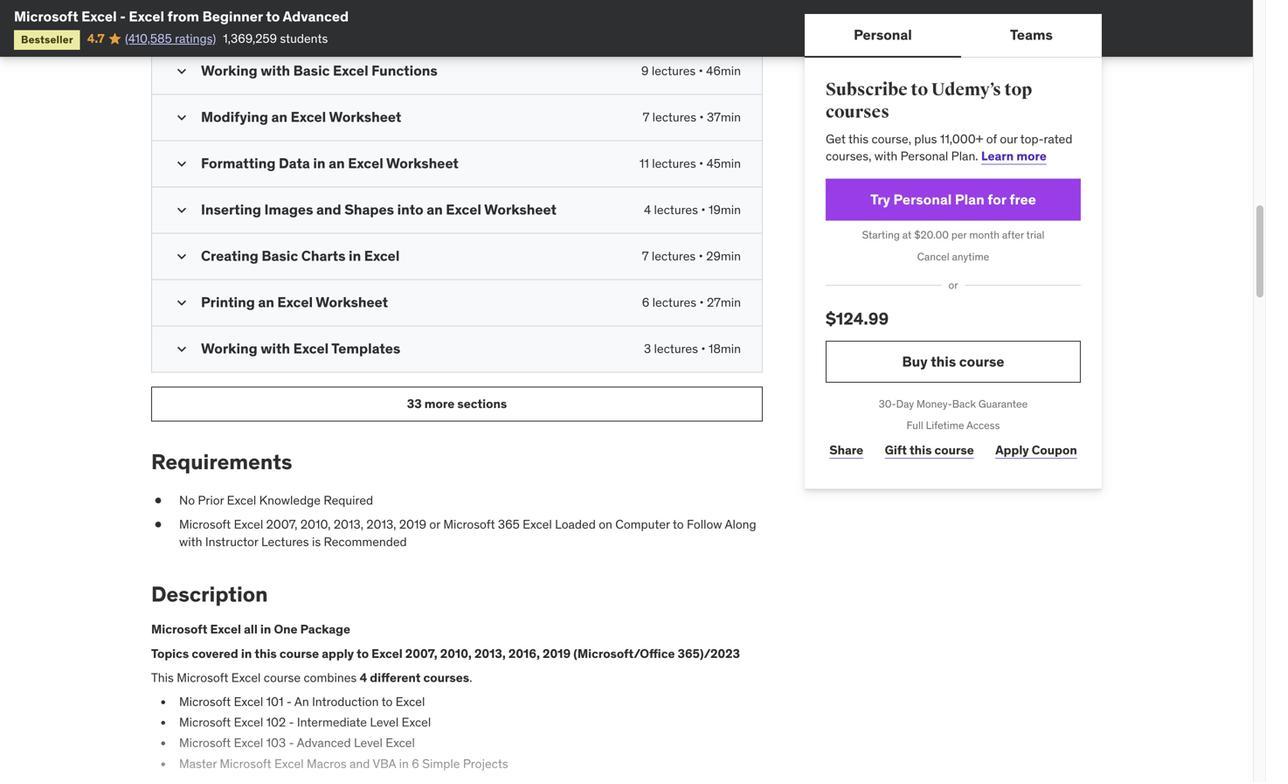 Task type: vqa. For each thing, say whether or not it's contained in the screenshot.
How
no



Task type: locate. For each thing, give the bounding box(es) containing it.
7 for modifying an excel worksheet
[[643, 109, 649, 125]]

of
[[986, 131, 997, 147]]

• for working with basic excel functions
[[699, 63, 703, 79]]

9 lectures • 46min
[[641, 63, 741, 79]]

xsmall image
[[151, 492, 165, 509]]

teams button
[[961, 14, 1102, 56]]

follow
[[687, 517, 722, 532]]

to left follow
[[673, 517, 684, 532]]

2019
[[399, 517, 426, 532], [543, 646, 571, 661]]

in down all
[[241, 646, 252, 661]]

0 vertical spatial 4
[[644, 202, 651, 217]]

6 left simple
[[412, 756, 419, 771]]

excel up shapes
[[348, 154, 383, 172]]

printing
[[201, 293, 255, 311]]

in right all
[[260, 621, 271, 637]]

• for inserting images and shapes into an excel worksheet
[[701, 202, 706, 217]]

• left 46min
[[699, 63, 703, 79]]

more
[[1016, 148, 1047, 164], [424, 396, 455, 412]]

2 horizontal spatial 2013,
[[474, 646, 506, 661]]

excel left the 102
[[234, 714, 263, 730]]

with down 1,369,259 students on the top of the page
[[261, 61, 290, 79]]

4 up introduction
[[360, 670, 367, 685]]

6 small image from the top
[[173, 340, 190, 358]]

1 horizontal spatial 6
[[642, 294, 649, 310]]

teams
[[1010, 26, 1053, 44]]

1 vertical spatial 2010,
[[440, 646, 472, 661]]

and left vba
[[350, 756, 370, 771]]

1 vertical spatial level
[[354, 735, 383, 751]]

an right modifying at the left top of the page
[[271, 108, 288, 126]]

this for get
[[848, 131, 869, 147]]

this inside get this course, plus 11,000+ of our top-rated courses, with personal plan.
[[848, 131, 869, 147]]

1 vertical spatial personal
[[901, 148, 948, 164]]

2007, up different
[[405, 646, 437, 661]]

7 lectures • 37min
[[643, 109, 741, 125]]

to up 1,369,259 students on the top of the page
[[266, 7, 280, 25]]

small image right (410,585
[[173, 16, 190, 34]]

6 up 3
[[642, 294, 649, 310]]

back
[[952, 397, 976, 411]]

buy this course
[[902, 352, 1004, 370]]

to right apply on the left bottom
[[357, 646, 369, 661]]

personal down plus at the top of page
[[901, 148, 948, 164]]

courses right different
[[423, 670, 469, 685]]

this right "buy"
[[931, 352, 956, 370]]

2013, inside microsoft excel all in one package topics covered in this course apply to excel 2007, 2010, 2013, 2016, 2019 (microsoft/office 365)/2023 this microsoft excel course combines 4 different courses . microsoft excel 101 - an introduction to excel microsoft excel 102 - intermediate level excel microsoft excel 103 - advanced level excel master microsoft excel macros and vba in 6 simple projects
[[474, 646, 506, 661]]

45min
[[707, 155, 741, 171]]

level
[[370, 714, 399, 730], [354, 735, 383, 751]]

inserting
[[201, 200, 261, 218]]

lectures right 3
[[654, 341, 698, 356]]

basic left charts
[[262, 247, 298, 265]]

7 down 9
[[643, 109, 649, 125]]

or left 365
[[429, 517, 440, 532]]

lectures right 9
[[652, 63, 696, 79]]

4 lectures • 19min
[[644, 202, 741, 217]]

small image
[[173, 62, 190, 80], [173, 109, 190, 126], [173, 155, 190, 172], [173, 248, 190, 265], [173, 294, 190, 311], [173, 340, 190, 358]]

excel right into
[[446, 200, 481, 218]]

working for working with basic excel functions
[[201, 61, 258, 79]]

7 up 6 lectures • 27min
[[642, 248, 649, 264]]

and inside microsoft excel all in one package topics covered in this course apply to excel 2007, 2010, 2013, 2016, 2019 (microsoft/office 365)/2023 this microsoft excel course combines 4 different courses . microsoft excel 101 - an introduction to excel microsoft excel 102 - intermediate level excel microsoft excel 103 - advanced level excel master microsoft excel macros and vba in 6 simple projects
[[350, 756, 370, 771]]

plus
[[914, 131, 937, 147]]

1 vertical spatial working
[[201, 339, 258, 357]]

advanced up 'macros'
[[297, 735, 351, 751]]

5 small image from the top
[[173, 294, 190, 311]]

1 vertical spatial advanced
[[297, 735, 351, 751]]

an right into
[[427, 200, 443, 218]]

shapes
[[344, 200, 394, 218]]

1 horizontal spatial 2010,
[[440, 646, 472, 661]]

with
[[261, 61, 290, 79], [874, 148, 898, 164], [261, 339, 290, 357], [179, 534, 202, 549]]

more inside button
[[424, 396, 455, 412]]

working with excel templates
[[201, 339, 400, 357]]

worksheet
[[329, 108, 401, 126], [386, 154, 459, 172], [484, 200, 557, 218], [316, 293, 388, 311]]

4 down 11
[[644, 202, 651, 217]]

4 small image from the top
[[173, 248, 190, 265]]

small image
[[173, 16, 190, 34], [173, 201, 190, 219]]

or inside microsoft excel 2007, 2010, 2013, 2013, 2019 or microsoft 365 excel loaded on computer to follow along with instructor lectures is recommended
[[429, 517, 440, 532]]

or
[[948, 278, 958, 292], [429, 517, 440, 532]]

0 horizontal spatial 2007,
[[266, 517, 298, 532]]

0 vertical spatial level
[[370, 714, 399, 730]]

2010, up is
[[300, 517, 331, 532]]

1 vertical spatial 2007,
[[405, 646, 437, 661]]

covered
[[192, 646, 238, 661]]

money-
[[917, 397, 952, 411]]

this up courses,
[[848, 131, 869, 147]]

to
[[266, 7, 280, 25], [911, 79, 928, 100], [673, 517, 684, 532], [357, 646, 369, 661], [381, 694, 393, 710]]

1 horizontal spatial more
[[1016, 148, 1047, 164]]

an right printing
[[258, 293, 274, 311]]

2 small image from the top
[[173, 201, 190, 219]]

to left the udemy's at the top right of the page
[[911, 79, 928, 100]]

no prior excel knowledge required
[[179, 492, 373, 508]]

description
[[151, 581, 268, 607]]

lectures right 11
[[652, 155, 696, 171]]

lifetime
[[926, 419, 964, 432]]

and right images
[[316, 200, 341, 218]]

working down printing
[[201, 339, 258, 357]]

0 vertical spatial 2019
[[399, 517, 426, 532]]

0 horizontal spatial 6
[[412, 756, 419, 771]]

data
[[279, 154, 310, 172]]

0 vertical spatial basic
[[293, 61, 330, 79]]

small image for modifying an excel worksheet
[[173, 109, 190, 126]]

• for printing an excel worksheet
[[699, 294, 704, 310]]

2010,
[[300, 517, 331, 532], [440, 646, 472, 661]]

this right gift
[[910, 442, 932, 458]]

gift this course
[[885, 442, 974, 458]]

1 vertical spatial and
[[350, 756, 370, 771]]

(410,585
[[125, 30, 172, 46]]

working
[[201, 61, 258, 79], [201, 339, 258, 357]]

more down top-
[[1016, 148, 1047, 164]]

• left 19min
[[701, 202, 706, 217]]

6
[[642, 294, 649, 310], [412, 756, 419, 771]]

day
[[896, 397, 914, 411]]

macros
[[307, 756, 347, 771]]

• left 37min
[[699, 109, 704, 125]]

0 vertical spatial 7
[[643, 109, 649, 125]]

0 horizontal spatial 2010,
[[300, 517, 331, 532]]

• left 27min
[[699, 294, 704, 310]]

1 small image from the top
[[173, 16, 190, 34]]

excel down creating basic charts in excel
[[277, 293, 313, 311]]

0 vertical spatial courses
[[826, 101, 889, 123]]

excel right prior
[[227, 492, 256, 508]]

30-
[[879, 397, 896, 411]]

1 vertical spatial basic
[[262, 247, 298, 265]]

this inside microsoft excel all in one package topics covered in this course apply to excel 2007, 2010, 2013, 2016, 2019 (microsoft/office 365)/2023 this microsoft excel course combines 4 different courses . microsoft excel 101 - an introduction to excel microsoft excel 102 - intermediate level excel microsoft excel 103 - advanced level excel master microsoft excel macros and vba in 6 simple projects
[[255, 646, 277, 661]]

this down all
[[255, 646, 277, 661]]

0 vertical spatial personal
[[854, 26, 912, 44]]

with inside get this course, plus 11,000+ of our top-rated courses, with personal plan.
[[874, 148, 898, 164]]

• left 45min
[[699, 155, 704, 171]]

with left instructor
[[179, 534, 202, 549]]

3 small image from the top
[[173, 155, 190, 172]]

lectures down the 7 lectures • 29min
[[652, 294, 696, 310]]

this for buy
[[931, 352, 956, 370]]

0 vertical spatial 2007,
[[266, 517, 298, 532]]

apply coupon
[[995, 442, 1077, 458]]

course up the 101
[[264, 670, 301, 685]]

1 working from the top
[[201, 61, 258, 79]]

lectures up 6 lectures • 27min
[[652, 248, 696, 264]]

0 vertical spatial working
[[201, 61, 258, 79]]

guarantee
[[978, 397, 1028, 411]]

1 horizontal spatial 2007,
[[405, 646, 437, 661]]

1 vertical spatial small image
[[173, 201, 190, 219]]

this
[[848, 131, 869, 147], [931, 352, 956, 370], [910, 442, 932, 458], [255, 646, 277, 661]]

0 horizontal spatial more
[[424, 396, 455, 412]]

101
[[266, 694, 284, 710]]

-
[[120, 7, 126, 25], [286, 694, 292, 710], [289, 714, 294, 730], [289, 735, 294, 751]]

•
[[699, 63, 703, 79], [699, 109, 704, 125], [699, 155, 704, 171], [701, 202, 706, 217], [699, 248, 703, 264], [699, 294, 704, 310], [701, 341, 706, 356]]

basic down the students
[[293, 61, 330, 79]]

in right data
[[313, 154, 326, 172]]

3 lectures • 18min
[[644, 341, 741, 356]]

excel left functions
[[333, 61, 368, 79]]

udemy's
[[931, 79, 1001, 100]]

2010, up the .
[[440, 646, 472, 661]]

30-day money-back guarantee full lifetime access
[[879, 397, 1028, 432]]

creating
[[201, 247, 258, 265]]

11 lectures • 45min
[[640, 155, 741, 171]]

lectures
[[261, 534, 309, 549]]

personal up $20.00
[[893, 190, 952, 208]]

29min
[[706, 248, 741, 264]]

functions
[[372, 61, 438, 79]]

1 horizontal spatial 2019
[[543, 646, 571, 661]]

personal
[[854, 26, 912, 44], [901, 148, 948, 164], [893, 190, 952, 208]]

lectures down 11 lectures • 45min on the top of page
[[654, 202, 698, 217]]

excel left all
[[210, 621, 241, 637]]

courses down subscribe at right
[[826, 101, 889, 123]]

to inside microsoft excel 2007, 2010, 2013, 2013, 2019 or microsoft 365 excel loaded on computer to follow along with instructor lectures is recommended
[[673, 517, 684, 532]]

1 vertical spatial 4
[[360, 670, 367, 685]]

0 horizontal spatial 4
[[360, 670, 367, 685]]

projects
[[463, 756, 508, 771]]

2019 right 2016,
[[543, 646, 571, 661]]

0 vertical spatial more
[[1016, 148, 1047, 164]]

0 vertical spatial or
[[948, 278, 958, 292]]

no
[[179, 492, 195, 508]]

1 small image from the top
[[173, 62, 190, 80]]

topics
[[151, 646, 189, 661]]

apply
[[322, 646, 354, 661]]

lectures for working with excel templates
[[654, 341, 698, 356]]

working down the 1,369,259
[[201, 61, 258, 79]]

creating basic charts in excel
[[201, 247, 400, 265]]

this for gift
[[910, 442, 932, 458]]

• for modifying an excel worksheet
[[699, 109, 704, 125]]

lectures up 11 lectures • 45min on the top of page
[[652, 109, 696, 125]]

0 horizontal spatial 2019
[[399, 517, 426, 532]]

or down the anytime
[[948, 278, 958, 292]]

free
[[1009, 190, 1036, 208]]

formatting
[[201, 154, 276, 172]]

1 vertical spatial more
[[424, 396, 455, 412]]

2019 up recommended
[[399, 517, 426, 532]]

1 vertical spatial 2019
[[543, 646, 571, 661]]

33 more sections button
[[151, 387, 763, 421]]

0 vertical spatial and
[[316, 200, 341, 218]]

- up (410,585
[[120, 7, 126, 25]]

excel
[[81, 7, 117, 25], [129, 7, 164, 25], [333, 61, 368, 79], [291, 108, 326, 126], [348, 154, 383, 172], [446, 200, 481, 218], [364, 247, 400, 265], [277, 293, 313, 311], [293, 339, 329, 357], [227, 492, 256, 508], [234, 517, 263, 532], [523, 517, 552, 532], [210, 621, 241, 637], [372, 646, 403, 661], [231, 670, 261, 685], [234, 694, 263, 710], [396, 694, 425, 710], [234, 714, 263, 730], [402, 714, 431, 730], [234, 735, 263, 751], [386, 735, 415, 751], [274, 756, 304, 771]]

with down course,
[[874, 148, 898, 164]]

2 small image from the top
[[173, 109, 190, 126]]

gift this course link
[[881, 433, 978, 468]]

2007, up lectures
[[266, 517, 298, 532]]

tab list
[[805, 14, 1102, 58]]

personal up subscribe at right
[[854, 26, 912, 44]]

1 vertical spatial or
[[429, 517, 440, 532]]

0 horizontal spatial or
[[429, 517, 440, 532]]

this inside button
[[931, 352, 956, 370]]

0 vertical spatial small image
[[173, 16, 190, 34]]

lectures for creating basic charts in excel
[[652, 248, 696, 264]]

course up back
[[959, 352, 1004, 370]]

advanced
[[283, 7, 349, 25], [297, 735, 351, 751]]

$124.99
[[826, 308, 889, 329]]

loaded
[[555, 517, 596, 532]]

1 horizontal spatial courses
[[826, 101, 889, 123]]

small image left inserting
[[173, 201, 190, 219]]

more for 33
[[424, 396, 455, 412]]

102
[[266, 714, 286, 730]]

• left '29min'
[[699, 248, 703, 264]]

course inside button
[[959, 352, 1004, 370]]

more right the 33
[[424, 396, 455, 412]]

excel down different
[[396, 694, 425, 710]]

0 horizontal spatial courses
[[423, 670, 469, 685]]

1 vertical spatial courses
[[423, 670, 469, 685]]

sections
[[457, 396, 507, 412]]

1 vertical spatial 6
[[412, 756, 419, 771]]

1 horizontal spatial and
[[350, 756, 370, 771]]

0 vertical spatial 6
[[642, 294, 649, 310]]

1 vertical spatial 7
[[642, 248, 649, 264]]

advanced up the students
[[283, 7, 349, 25]]

excel left 103
[[234, 735, 263, 751]]

1,369,259
[[223, 30, 277, 46]]

tab list containing personal
[[805, 14, 1102, 58]]

• left 18min
[[701, 341, 706, 356]]

103
[[266, 735, 286, 751]]

2 working from the top
[[201, 339, 258, 357]]

plan
[[955, 190, 984, 208]]

trial
[[1026, 228, 1044, 242]]

small image for creating basic charts in excel
[[173, 248, 190, 265]]

small image for printing an excel worksheet
[[173, 294, 190, 311]]

0 vertical spatial 2010,
[[300, 517, 331, 532]]

combines
[[304, 670, 357, 685]]

11,000+
[[940, 131, 983, 147]]

excel up vba
[[386, 735, 415, 751]]

access
[[967, 419, 1000, 432]]

on
[[599, 517, 612, 532]]



Task type: describe. For each thing, give the bounding box(es) containing it.
0 horizontal spatial 2013,
[[334, 517, 363, 532]]

working for working with excel templates
[[201, 339, 258, 357]]

small image for working with basic excel functions
[[173, 62, 190, 80]]

modifying an excel worksheet
[[201, 108, 401, 126]]

2007, inside microsoft excel 2007, 2010, 2013, 2013, 2019 or microsoft 365 excel loaded on computer to follow along with instructor lectures is recommended
[[266, 517, 298, 532]]

learn
[[981, 148, 1014, 164]]

lectures for inserting images and shapes into an excel worksheet
[[654, 202, 698, 217]]

in right charts
[[349, 247, 361, 265]]

excel up (410,585
[[129, 7, 164, 25]]

get
[[826, 131, 846, 147]]

gift
[[885, 442, 907, 458]]

lectures for printing an excel worksheet
[[652, 294, 696, 310]]

2007, inside microsoft excel all in one package topics covered in this course apply to excel 2007, 2010, 2013, 2016, 2019 (microsoft/office 365)/2023 this microsoft excel course combines 4 different courses . microsoft excel 101 - an introduction to excel microsoft excel 102 - intermediate level excel microsoft excel 103 - advanced level excel master microsoft excel macros and vba in 6 simple projects
[[405, 646, 437, 661]]

modifying
[[201, 108, 268, 126]]

excel right 365
[[523, 517, 552, 532]]

excel left the 101
[[234, 694, 263, 710]]

excel up different
[[372, 646, 403, 661]]

from
[[167, 7, 199, 25]]

7 lectures • 29min
[[642, 248, 741, 264]]

vba
[[373, 756, 396, 771]]

bestseller
[[21, 33, 73, 46]]

4.7
[[87, 30, 105, 46]]

microsoft excel - excel from beginner to advanced
[[14, 7, 349, 25]]

$20.00
[[914, 228, 949, 242]]

required
[[324, 492, 373, 508]]

excel down the working with basic excel functions
[[291, 108, 326, 126]]

course down "lifetime" on the bottom of the page
[[935, 442, 974, 458]]

small image for working with excel templates
[[173, 340, 190, 358]]

to down different
[[381, 694, 393, 710]]

top
[[1004, 79, 1032, 100]]

27min
[[707, 294, 741, 310]]

after
[[1002, 228, 1024, 242]]

9
[[641, 63, 649, 79]]

rated
[[1044, 131, 1072, 147]]

microsoft excel all in one package topics covered in this course apply to excel 2007, 2010, 2013, 2016, 2019 (microsoft/office 365)/2023 this microsoft excel course combines 4 different courses . microsoft excel 101 - an introduction to excel microsoft excel 102 - intermediate level excel microsoft excel 103 - advanced level excel master microsoft excel macros and vba in 6 simple projects
[[151, 621, 740, 771]]

subscribe to udemy's top courses
[[826, 79, 1032, 123]]

excel down 103
[[274, 756, 304, 771]]

• for formatting data in an excel worksheet
[[699, 155, 704, 171]]

try personal plan for free
[[870, 190, 1036, 208]]

with inside microsoft excel 2007, 2010, 2013, 2013, 2019 or microsoft 365 excel loaded on computer to follow along with instructor lectures is recommended
[[179, 534, 202, 549]]

starting at $20.00 per month after trial cancel anytime
[[862, 228, 1044, 263]]

2010, inside microsoft excel 2007, 2010, 2013, 2013, 2019 or microsoft 365 excel loaded on computer to follow along with instructor lectures is recommended
[[300, 517, 331, 532]]

one
[[274, 621, 298, 637]]

4 inside microsoft excel all in one package topics covered in this course apply to excel 2007, 2010, 2013, 2016, 2019 (microsoft/office 365)/2023 this microsoft excel course combines 4 different courses . microsoft excel 101 - an introduction to excel microsoft excel 102 - intermediate level excel microsoft excel 103 - advanced level excel master microsoft excel macros and vba in 6 simple projects
[[360, 670, 367, 685]]

anytime
[[952, 250, 989, 263]]

to inside the subscribe to udemy's top courses
[[911, 79, 928, 100]]

excel up simple
[[402, 714, 431, 730]]

more for learn
[[1016, 148, 1047, 164]]

try personal plan for free link
[[826, 179, 1081, 221]]

.
[[469, 670, 472, 685]]

11
[[640, 155, 649, 171]]

try
[[870, 190, 890, 208]]

this
[[151, 670, 174, 685]]

top-
[[1020, 131, 1044, 147]]

courses inside microsoft excel all in one package topics covered in this course apply to excel 2007, 2010, 2013, 2016, 2019 (microsoft/office 365)/2023 this microsoft excel course combines 4 different courses . microsoft excel 101 - an introduction to excel microsoft excel 102 - intermediate level excel microsoft excel 103 - advanced level excel master microsoft excel macros and vba in 6 simple projects
[[423, 670, 469, 685]]

- right the 102
[[289, 714, 294, 730]]

in right vba
[[399, 756, 409, 771]]

share
[[829, 442, 863, 458]]

33
[[407, 396, 422, 412]]

master
[[179, 756, 217, 771]]

1 horizontal spatial or
[[948, 278, 958, 292]]

excel up instructor
[[234, 517, 263, 532]]

into
[[397, 200, 423, 218]]

xsmall image
[[151, 516, 165, 533]]

excel down the "covered"
[[231, 670, 261, 685]]

1,369,259 students
[[223, 30, 328, 46]]

2019 inside microsoft excel all in one package topics covered in this course apply to excel 2007, 2010, 2013, 2016, 2019 (microsoft/office 365)/2023 this microsoft excel course combines 4 different courses . microsoft excel 101 - an introduction to excel microsoft excel 102 - intermediate level excel microsoft excel 103 - advanced level excel master microsoft excel macros and vba in 6 simple projects
[[543, 646, 571, 661]]

computer
[[615, 517, 670, 532]]

per
[[951, 228, 967, 242]]

courses inside the subscribe to udemy's top courses
[[826, 101, 889, 123]]

2019 inside microsoft excel 2007, 2010, 2013, 2013, 2019 or microsoft 365 excel loaded on computer to follow along with instructor lectures is recommended
[[399, 517, 426, 532]]

working with basic excel functions
[[201, 61, 438, 79]]

with down printing an excel worksheet
[[261, 339, 290, 357]]

- right 103
[[289, 735, 294, 751]]

knowledge
[[259, 492, 321, 508]]

advanced inside microsoft excel all in one package topics covered in this course apply to excel 2007, 2010, 2013, 2016, 2019 (microsoft/office 365)/2023 this microsoft excel course combines 4 different courses . microsoft excel 101 - an introduction to excel microsoft excel 102 - intermediate level excel microsoft excel 103 - advanced level excel master microsoft excel macros and vba in 6 simple projects
[[297, 735, 351, 751]]

learn more
[[981, 148, 1047, 164]]

our
[[1000, 131, 1018, 147]]

is
[[312, 534, 321, 549]]

3
[[644, 341, 651, 356]]

lectures for working with basic excel functions
[[652, 63, 696, 79]]

1 horizontal spatial 2013,
[[366, 517, 396, 532]]

(microsoft/office
[[573, 646, 675, 661]]

course down one
[[279, 646, 319, 661]]

full
[[907, 419, 923, 432]]

an right data
[[329, 154, 345, 172]]

images
[[264, 200, 313, 218]]

learn more link
[[981, 148, 1047, 164]]

• for creating basic charts in excel
[[699, 248, 703, 264]]

19min
[[709, 202, 741, 217]]

inserting images and shapes into an excel worksheet
[[201, 200, 557, 218]]

ratings)
[[175, 30, 216, 46]]

6 inside microsoft excel all in one package topics covered in this course apply to excel 2007, 2010, 2013, 2016, 2019 (microsoft/office 365)/2023 this microsoft excel course combines 4 different courses . microsoft excel 101 - an introduction to excel microsoft excel 102 - intermediate level excel microsoft excel 103 - advanced level excel master microsoft excel macros and vba in 6 simple projects
[[412, 756, 419, 771]]

2010, inside microsoft excel all in one package topics covered in this course apply to excel 2007, 2010, 2013, 2016, 2019 (microsoft/office 365)/2023 this microsoft excel course combines 4 different courses . microsoft excel 101 - an introduction to excel microsoft excel 102 - intermediate level excel microsoft excel 103 - advanced level excel master microsoft excel macros and vba in 6 simple projects
[[440, 646, 472, 661]]

plan.
[[951, 148, 978, 164]]

formatting data in an excel worksheet
[[201, 154, 459, 172]]

lectures for formatting data in an excel worksheet
[[652, 155, 696, 171]]

1 horizontal spatial 4
[[644, 202, 651, 217]]

2 vertical spatial personal
[[893, 190, 952, 208]]

2016,
[[508, 646, 540, 661]]

prior
[[198, 492, 224, 508]]

personal inside get this course, plus 11,000+ of our top-rated courses, with personal plan.
[[901, 148, 948, 164]]

excel down 'inserting images and shapes into an excel worksheet'
[[364, 247, 400, 265]]

printing an excel worksheet
[[201, 293, 388, 311]]

excel down printing an excel worksheet
[[293, 339, 329, 357]]

intermediate
[[297, 714, 367, 730]]

0 horizontal spatial and
[[316, 200, 341, 218]]

all
[[244, 621, 258, 637]]

7 for creating basic charts in excel
[[642, 248, 649, 264]]

0 vertical spatial advanced
[[283, 7, 349, 25]]

- left the an
[[286, 694, 292, 710]]

excel up the 4.7
[[81, 7, 117, 25]]

an
[[294, 694, 309, 710]]

templates
[[331, 339, 400, 357]]

• for working with excel templates
[[701, 341, 706, 356]]

personal inside button
[[854, 26, 912, 44]]

18min
[[709, 341, 741, 356]]

(410,585 ratings)
[[125, 30, 216, 46]]

courses,
[[826, 148, 872, 164]]

instructor
[[205, 534, 258, 549]]

365)/2023
[[678, 646, 740, 661]]

lectures for modifying an excel worksheet
[[652, 109, 696, 125]]

small image for formatting data in an excel worksheet
[[173, 155, 190, 172]]

package
[[300, 621, 350, 637]]

beginner
[[202, 7, 263, 25]]

33 more sections
[[407, 396, 507, 412]]

course,
[[872, 131, 911, 147]]

share button
[[826, 433, 867, 468]]



